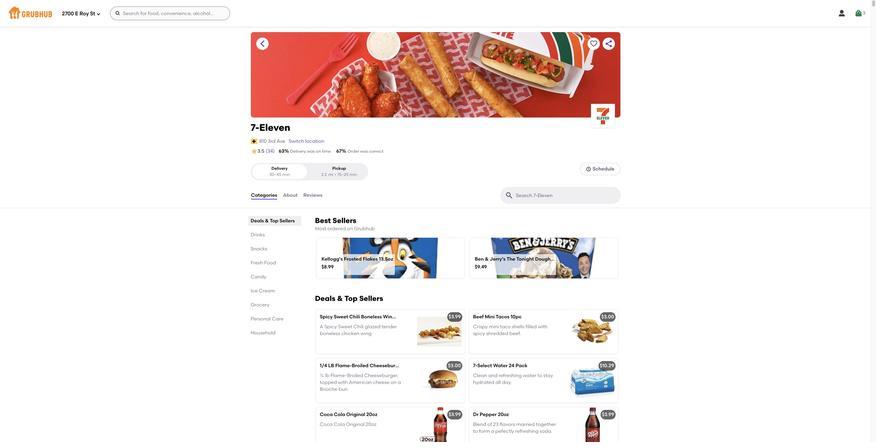 Task type: describe. For each thing, give the bounding box(es) containing it.
7-eleven logo image
[[591, 104, 615, 128]]

7-eleven
[[251, 122, 290, 134]]

boneless
[[361, 315, 382, 321]]

$8.99
[[322, 265, 334, 271]]

soda.
[[540, 429, 553, 435]]

67
[[336, 149, 342, 154]]

svg image
[[838, 9, 846, 17]]

ben & jerry's the tonight dough... $9.49
[[475, 257, 555, 271]]

tender
[[382, 324, 397, 330]]

& inside tab
[[265, 218, 269, 224]]

drinks
[[251, 232, 265, 238]]

pack
[[516, 364, 528, 369]]

1 coca from the top
[[320, 413, 333, 418]]

a spicy sweet chili glazed tender boneless chicken wing
[[320, 324, 397, 337]]

7-select water 24 pack
[[473, 364, 528, 369]]

beef mini tacos 10pc
[[473, 315, 522, 321]]

15–25
[[338, 172, 349, 177]]

stay
[[544, 373, 553, 379]]

0 vertical spatial spicy
[[320, 315, 333, 321]]

$9.49
[[475, 265, 487, 271]]

crispy
[[473, 324, 488, 330]]

dough...
[[535, 257, 555, 262]]

delivery 30–45 min
[[269, 166, 290, 177]]

of
[[488, 422, 492, 428]]

mini
[[489, 324, 499, 330]]

pickup
[[332, 166, 346, 171]]

personal
[[251, 317, 271, 322]]

10pc
[[511, 315, 522, 321]]

form
[[479, 429, 490, 435]]

household tab
[[251, 330, 299, 337]]

0 vertical spatial chili
[[349, 315, 360, 321]]

1 cola from the top
[[334, 413, 345, 418]]

personal care
[[251, 317, 284, 322]]

7- for select
[[473, 364, 478, 369]]

option group containing delivery 30–45 min
[[251, 163, 368, 181]]

tacos
[[496, 315, 510, 321]]

taco
[[500, 324, 511, 330]]

with inside ¼ lb flame-broiled cheeseburger, topped with american cheese on a brioche bun
[[338, 380, 348, 386]]

bun
[[339, 387, 348, 393]]

a inside blend of 23 flavors married together to form a pefectly refreshing soda.
[[491, 429, 494, 435]]

2700
[[62, 10, 74, 17]]

best sellers most ordered on grubhub
[[315, 217, 375, 232]]

day.
[[502, 380, 512, 386]]

8
[[399, 315, 402, 321]]

$3.99 for dr
[[449, 413, 461, 418]]

810 3rd ave button
[[259, 138, 286, 145]]

glazed
[[365, 324, 381, 330]]

flakes
[[363, 257, 378, 262]]

blend
[[473, 422, 486, 428]]

13.5oz
[[379, 257, 393, 262]]

schedule
[[593, 166, 615, 172]]

the
[[507, 257, 516, 262]]

was for 63
[[307, 149, 315, 154]]

ice
[[251, 289, 258, 294]]

switch location
[[289, 139, 324, 144]]

2 coca cola original 20oz from the top
[[320, 422, 377, 428]]

on inside the best sellers most ordered on grubhub
[[347, 226, 353, 232]]

snacks tab
[[251, 246, 299, 253]]

spicy sweet chili boneless wings 8 count
[[320, 315, 417, 321]]

on inside ¼ lb flame-broiled cheeseburger, topped with american cheese on a brioche bun
[[391, 380, 397, 386]]

water
[[523, 373, 536, 379]]

shredded
[[486, 331, 508, 337]]

flavors
[[500, 422, 515, 428]]

save this restaurant image
[[590, 40, 598, 48]]

ben
[[475, 257, 484, 262]]

categories button
[[251, 184, 278, 208]]

about
[[283, 193, 298, 199]]

cheese
[[373, 380, 390, 386]]

most
[[315, 226, 326, 232]]

beef
[[473, 315, 484, 321]]

Search for food, convenience, alcohol... search field
[[110, 7, 230, 20]]

chicken
[[342, 331, 360, 337]]

personal care tab
[[251, 316, 299, 323]]

snacks
[[251, 246, 267, 252]]

a inside ¼ lb flame-broiled cheeseburger, topped with american cheese on a brioche bun
[[398, 380, 401, 386]]

fresh food tab
[[251, 260, 299, 267]]

schedule button
[[580, 163, 620, 176]]

broiled for cheeseburger
[[352, 364, 369, 369]]

spicy inside the 'a spicy sweet chili glazed tender boneless chicken wing'
[[324, 324, 337, 330]]

switch location button
[[288, 138, 325, 145]]

ice cream
[[251, 289, 275, 294]]

was for 67
[[360, 149, 368, 154]]

dr pepper 20oz image
[[567, 408, 618, 443]]

1 vertical spatial deals & top sellers
[[315, 295, 383, 303]]

1 coca cola original 20oz from the top
[[320, 413, 377, 418]]

lb
[[328, 364, 334, 369]]

subscription pass image
[[251, 139, 258, 144]]

pefectly
[[496, 429, 514, 435]]

kellogg's frosted flakes 13.5oz $8.99
[[322, 257, 393, 271]]

cheeseburger,
[[364, 373, 398, 379]]

ordered
[[327, 226, 346, 232]]

3rd
[[268, 139, 276, 144]]

fresh
[[251, 261, 263, 266]]

st
[[90, 10, 95, 17]]

kellogg's
[[322, 257, 343, 262]]

switch
[[289, 139, 304, 144]]

candy
[[251, 275, 266, 280]]

wings
[[383, 315, 398, 321]]

refreshing inside clean and refreshing water to stay hydrated all day.
[[499, 373, 522, 379]]

Search 7-Eleven search field
[[515, 193, 618, 199]]

to inside blend of 23 flavors married together to form a pefectly refreshing soda.
[[473, 429, 478, 435]]

pepper
[[480, 413, 497, 418]]

with inside crispy mini taco shells filled with spicy shredded beef.
[[538, 324, 548, 330]]

order
[[348, 149, 359, 154]]

0 vertical spatial on
[[316, 149, 321, 154]]



Task type: locate. For each thing, give the bounding box(es) containing it.
delivery for 30–45
[[272, 166, 288, 171]]

1 vertical spatial a
[[491, 429, 494, 435]]

0 horizontal spatial sellers
[[280, 218, 295, 224]]

magnifying glass icon image
[[505, 192, 513, 200]]

refreshing down "married"
[[515, 429, 539, 435]]

1 vertical spatial spicy
[[324, 324, 337, 330]]

pickup 2.2 mi • 15–25 min
[[321, 166, 357, 177]]

svg image
[[855, 9, 863, 17], [115, 11, 121, 16], [97, 12, 101, 16], [586, 167, 591, 172]]

7- for eleven
[[251, 122, 259, 134]]

0 horizontal spatial delivery
[[272, 166, 288, 171]]

¼
[[320, 373, 324, 379]]

blend of 23 flavors married together to form a pefectly refreshing soda.
[[473, 422, 556, 435]]

sellers inside the best sellers most ordered on grubhub
[[333, 217, 357, 225]]

coca cola original 20oz image
[[414, 408, 465, 443]]

chili up the wing
[[354, 324, 364, 330]]

7- up clean
[[473, 364, 478, 369]]

a down of
[[491, 429, 494, 435]]

min inside pickup 2.2 mi • 15–25 min
[[350, 172, 357, 177]]

7- up subscription pass image
[[251, 122, 259, 134]]

0 vertical spatial refreshing
[[499, 373, 522, 379]]

0 vertical spatial 7-
[[251, 122, 259, 134]]

30–45
[[269, 172, 281, 177]]

63
[[279, 149, 284, 154]]

drinks tab
[[251, 232, 299, 239]]

cream
[[259, 289, 275, 294]]

broiled inside ¼ lb flame-broiled cheeseburger, topped with american cheese on a brioche bun
[[347, 373, 363, 379]]

2 min from the left
[[350, 172, 357, 177]]

0 vertical spatial deals & top sellers
[[251, 218, 295, 224]]

& right "ben"
[[485, 257, 489, 262]]

was right order
[[360, 149, 368, 154]]

0 vertical spatial deals
[[251, 218, 264, 224]]

1 vertical spatial on
[[347, 226, 353, 232]]

0 horizontal spatial deals & top sellers
[[251, 218, 295, 224]]

1 was from the left
[[307, 149, 315, 154]]

2.2
[[321, 172, 327, 177]]

1 vertical spatial coca
[[320, 422, 333, 428]]

water
[[493, 364, 508, 369]]

0 horizontal spatial a
[[398, 380, 401, 386]]

sellers up the boneless
[[359, 295, 383, 303]]

grocery
[[251, 303, 270, 308]]

about button
[[283, 184, 298, 208]]

spicy up boneless at the left bottom
[[324, 324, 337, 330]]

$3.00 for crispy mini taco shells filled with spicy shredded beef.
[[602, 315, 614, 321]]

sellers up 'ordered'
[[333, 217, 357, 225]]

sweet inside the 'a spicy sweet chili glazed tender boneless chicken wing'
[[338, 324, 352, 330]]

1 vertical spatial flame-
[[331, 373, 347, 379]]

1 horizontal spatial was
[[360, 149, 368, 154]]

$3.00 for ¼ lb flame-broiled cheeseburger, topped with american cheese on a brioche bun
[[448, 364, 461, 369]]

1 horizontal spatial to
[[538, 373, 542, 379]]

1 horizontal spatial min
[[350, 172, 357, 177]]

1 horizontal spatial &
[[337, 295, 343, 303]]

0 vertical spatial coca
[[320, 413, 333, 418]]

1 vertical spatial $3.00
[[448, 364, 461, 369]]

to down 'blend'
[[473, 429, 478, 435]]

reviews button
[[303, 184, 323, 208]]

0 vertical spatial original
[[346, 413, 365, 418]]

1 horizontal spatial deals & top sellers
[[315, 295, 383, 303]]

flame-
[[335, 364, 352, 369], [331, 373, 347, 379]]

2 original from the top
[[346, 422, 365, 428]]

1 vertical spatial with
[[338, 380, 348, 386]]

1 vertical spatial cola
[[334, 422, 345, 428]]

count
[[403, 315, 417, 321]]

1 horizontal spatial delivery
[[290, 149, 306, 154]]

1 vertical spatial &
[[485, 257, 489, 262]]

svg image inside '3' button
[[855, 9, 863, 17]]

with up bun on the bottom left of page
[[338, 380, 348, 386]]

refreshing
[[499, 373, 522, 379], [515, 429, 539, 435]]

1 vertical spatial original
[[346, 422, 365, 428]]

min right 30–45
[[282, 172, 290, 177]]

& up drinks tab
[[265, 218, 269, 224]]

min inside the delivery 30–45 min
[[282, 172, 290, 177]]

1 vertical spatial broiled
[[347, 373, 363, 379]]

was
[[307, 149, 315, 154], [360, 149, 368, 154]]

0 horizontal spatial to
[[473, 429, 478, 435]]

0 vertical spatial $3.00
[[602, 315, 614, 321]]

2700 e roy st
[[62, 10, 95, 17]]

0 vertical spatial with
[[538, 324, 548, 330]]

deals & top sellers inside tab
[[251, 218, 295, 224]]

spicy
[[320, 315, 333, 321], [324, 324, 337, 330]]

refreshing up day.
[[499, 373, 522, 379]]

to inside clean and refreshing water to stay hydrated all day.
[[538, 373, 542, 379]]

$10.29
[[600, 364, 614, 369]]

0 vertical spatial &
[[265, 218, 269, 224]]

1 vertical spatial chili
[[354, 324, 364, 330]]

grubhub
[[354, 226, 375, 232]]

mini
[[485, 315, 495, 321]]

3
[[863, 10, 866, 16]]

2 coca from the top
[[320, 422, 333, 428]]

2 horizontal spatial sellers
[[359, 295, 383, 303]]

brioche
[[320, 387, 338, 393]]

0 vertical spatial broiled
[[352, 364, 369, 369]]

0 horizontal spatial on
[[316, 149, 321, 154]]

clean and refreshing water to stay hydrated all day.
[[473, 373, 553, 386]]

1 horizontal spatial a
[[491, 429, 494, 435]]

spicy up a
[[320, 315, 333, 321]]

0 horizontal spatial $3.00
[[448, 364, 461, 369]]

1 min from the left
[[282, 172, 290, 177]]

0 horizontal spatial &
[[265, 218, 269, 224]]

0 horizontal spatial 7-
[[251, 122, 259, 134]]

was down location
[[307, 149, 315, 154]]

categories
[[251, 193, 277, 199]]

810
[[259, 139, 267, 144]]

0 vertical spatial to
[[538, 373, 542, 379]]

1 vertical spatial sweet
[[338, 324, 352, 330]]

1 horizontal spatial top
[[345, 295, 358, 303]]

2 was from the left
[[360, 149, 368, 154]]

svg image inside schedule button
[[586, 167, 591, 172]]

ice cream tab
[[251, 288, 299, 295]]

mi
[[328, 172, 333, 177]]

deals inside tab
[[251, 218, 264, 224]]

on left time
[[316, 149, 321, 154]]

2 cola from the top
[[334, 422, 345, 428]]

caret left icon image
[[258, 40, 266, 48]]

star icon image
[[251, 148, 258, 155]]

correct
[[369, 149, 384, 154]]

tonight
[[517, 257, 534, 262]]

0 vertical spatial a
[[398, 380, 401, 386]]

top up drinks tab
[[270, 218, 278, 224]]

broiled for cheeseburger,
[[347, 373, 363, 379]]

chili up the 'a spicy sweet chili glazed tender boneless chicken wing'
[[349, 315, 360, 321]]

chili inside the 'a spicy sweet chili glazed tender boneless chicken wing'
[[354, 324, 364, 330]]

0 vertical spatial coca cola original 20oz
[[320, 413, 377, 418]]

flame- inside ¼ lb flame-broiled cheeseburger, topped with american cheese on a brioche bun
[[331, 373, 347, 379]]

reviews
[[303, 193, 323, 199]]

top
[[270, 218, 278, 224], [345, 295, 358, 303]]

jerry's
[[490, 257, 506, 262]]

$3.99 for beef
[[449, 315, 461, 321]]

spicy
[[473, 331, 485, 337]]

•
[[335, 172, 336, 177]]

0 horizontal spatial deals
[[251, 218, 264, 224]]

candy tab
[[251, 274, 299, 281]]

0 horizontal spatial top
[[270, 218, 278, 224]]

deals & top sellers up drinks tab
[[251, 218, 295, 224]]

1 vertical spatial delivery
[[272, 166, 288, 171]]

1 horizontal spatial 7-
[[473, 364, 478, 369]]

flame- for lb
[[331, 373, 347, 379]]

deals & top sellers tab
[[251, 218, 299, 225]]

0 vertical spatial delivery
[[290, 149, 306, 154]]

0 horizontal spatial with
[[338, 380, 348, 386]]

all
[[496, 380, 501, 386]]

2 horizontal spatial on
[[391, 380, 397, 386]]

1 horizontal spatial with
[[538, 324, 548, 330]]

1/4 lb flame-broiled cheeseburger
[[320, 364, 403, 369]]

1 original from the top
[[346, 413, 365, 418]]

1 horizontal spatial sellers
[[333, 217, 357, 225]]

min right the 15–25
[[350, 172, 357, 177]]

order was correct
[[348, 149, 384, 154]]

original
[[346, 413, 365, 418], [346, 422, 365, 428]]

1 vertical spatial deals
[[315, 295, 335, 303]]

a right cheese
[[398, 380, 401, 386]]

ave
[[277, 139, 285, 144]]

& inside ben & jerry's the tonight dough... $9.49
[[485, 257, 489, 262]]

time
[[322, 149, 331, 154]]

7-select water 24 pack image
[[567, 359, 618, 404]]

1 vertical spatial 7-
[[473, 364, 478, 369]]

household
[[251, 331, 276, 337]]

$3.00
[[602, 315, 614, 321], [448, 364, 461, 369]]

0 vertical spatial sweet
[[334, 315, 348, 321]]

flame- for lb
[[335, 364, 352, 369]]

sellers inside tab
[[280, 218, 295, 224]]

and
[[488, 373, 498, 379]]

cola
[[334, 413, 345, 418], [334, 422, 345, 428]]

dr
[[473, 413, 479, 418]]

dr pepper 20oz
[[473, 413, 509, 418]]

delivery
[[290, 149, 306, 154], [272, 166, 288, 171]]

main navigation navigation
[[0, 0, 871, 27]]

sellers up drinks tab
[[280, 218, 295, 224]]

1 vertical spatial refreshing
[[515, 429, 539, 435]]

23
[[493, 422, 499, 428]]

sweet
[[334, 315, 348, 321], [338, 324, 352, 330]]

0 vertical spatial top
[[270, 218, 278, 224]]

810 3rd ave
[[259, 139, 285, 144]]

a
[[320, 324, 323, 330]]

1/4
[[320, 364, 327, 369]]

shells
[[512, 324, 525, 330]]

1 horizontal spatial $3.00
[[602, 315, 614, 321]]

deals up a
[[315, 295, 335, 303]]

to left the stay
[[538, 373, 542, 379]]

top inside tab
[[270, 218, 278, 224]]

on right 'ordered'
[[347, 226, 353, 232]]

beef.
[[510, 331, 521, 337]]

crispy mini taco shells filled with spicy shredded beef.
[[473, 324, 548, 337]]

refreshing inside blend of 23 flavors married together to form a pefectly refreshing soda.
[[515, 429, 539, 435]]

spicy sweet chili boneless wings 8 count image
[[414, 310, 465, 355]]

on right cheese
[[391, 380, 397, 386]]

&
[[265, 218, 269, 224], [485, 257, 489, 262], [337, 295, 343, 303]]

roy
[[79, 10, 89, 17]]

deals up drinks
[[251, 218, 264, 224]]

e
[[75, 10, 78, 17]]

0 horizontal spatial min
[[282, 172, 290, 177]]

1 horizontal spatial deals
[[315, 295, 335, 303]]

together
[[536, 422, 556, 428]]

wing
[[361, 331, 372, 337]]

share icon image
[[605, 40, 613, 48]]

deals & top sellers up spicy sweet chili boneless wings 8 count
[[315, 295, 383, 303]]

deals & top sellers
[[251, 218, 295, 224], [315, 295, 383, 303]]

delivery up 30–45
[[272, 166, 288, 171]]

0 horizontal spatial was
[[307, 149, 315, 154]]

2 horizontal spatial &
[[485, 257, 489, 262]]

0 vertical spatial cola
[[334, 413, 345, 418]]

option group
[[251, 163, 368, 181]]

top up spicy sweet chili boneless wings 8 count
[[345, 295, 358, 303]]

1 vertical spatial coca cola original 20oz
[[320, 422, 377, 428]]

beef mini tacos 10pc image
[[567, 310, 618, 355]]

coca cola original 20oz
[[320, 413, 377, 418], [320, 422, 377, 428]]

select
[[478, 364, 492, 369]]

2 vertical spatial on
[[391, 380, 397, 386]]

to
[[538, 373, 542, 379], [473, 429, 478, 435]]

eleven
[[259, 122, 290, 134]]

with right filled
[[538, 324, 548, 330]]

1/4 lb flame-broiled cheeseburger image
[[414, 359, 465, 404]]

lb
[[325, 373, 329, 379]]

1 horizontal spatial on
[[347, 226, 353, 232]]

& up spicy sweet chili boneless wings 8 count
[[337, 295, 343, 303]]

hydrated
[[473, 380, 494, 386]]

fresh food
[[251, 261, 276, 266]]

2 vertical spatial &
[[337, 295, 343, 303]]

1 vertical spatial top
[[345, 295, 358, 303]]

delivery inside the delivery 30–45 min
[[272, 166, 288, 171]]

delivery down switch
[[290, 149, 306, 154]]

broiled
[[352, 364, 369, 369], [347, 373, 363, 379]]

clean
[[473, 373, 487, 379]]

grocery tab
[[251, 302, 299, 309]]

topped
[[320, 380, 337, 386]]

delivery for was
[[290, 149, 306, 154]]

3.5
[[258, 149, 264, 154]]

1 vertical spatial to
[[473, 429, 478, 435]]

0 vertical spatial flame-
[[335, 364, 352, 369]]



Task type: vqa. For each thing, say whether or not it's contained in the screenshot.
Josh
no



